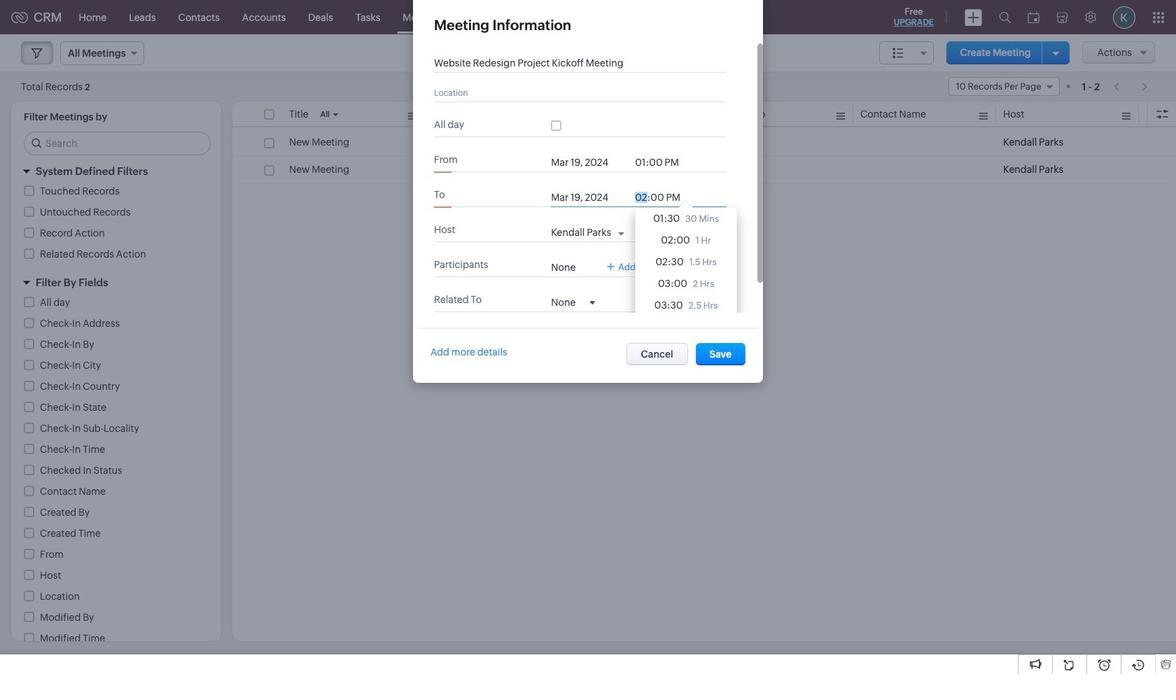 Task type: describe. For each thing, give the bounding box(es) containing it.
mmm d, yyyy text field for hh:mm a text field at the top right of the page
[[551, 157, 628, 168]]

hh:mm a text field
[[635, 157, 691, 168]]



Task type: vqa. For each thing, say whether or not it's contained in the screenshot.
Create Menu image in the top right of the page
no



Task type: locate. For each thing, give the bounding box(es) containing it.
1 mmm d, yyyy text field from the top
[[551, 157, 628, 168]]

mmm d, yyyy text field for hh:mm a text box
[[551, 192, 628, 203]]

navigation
[[1107, 76, 1155, 97]]

mmm d, yyyy text field
[[551, 157, 628, 168], [551, 192, 628, 203]]

Location text field
[[434, 87, 714, 98]]

Search text field
[[25, 132, 210, 155]]

None button
[[626, 343, 688, 365], [696, 343, 746, 365], [626, 343, 688, 365], [696, 343, 746, 365]]

row group
[[232, 129, 1176, 183]]

0 vertical spatial mmm d, yyyy text field
[[551, 157, 628, 168]]

1 vertical spatial mmm d, yyyy text field
[[551, 192, 628, 203]]

hh:mm a text field
[[635, 192, 691, 203]]

Title text field
[[434, 57, 714, 69]]

2 mmm d, yyyy text field from the top
[[551, 192, 628, 203]]

None field
[[551, 296, 595, 308]]

logo image
[[11, 12, 28, 23]]



